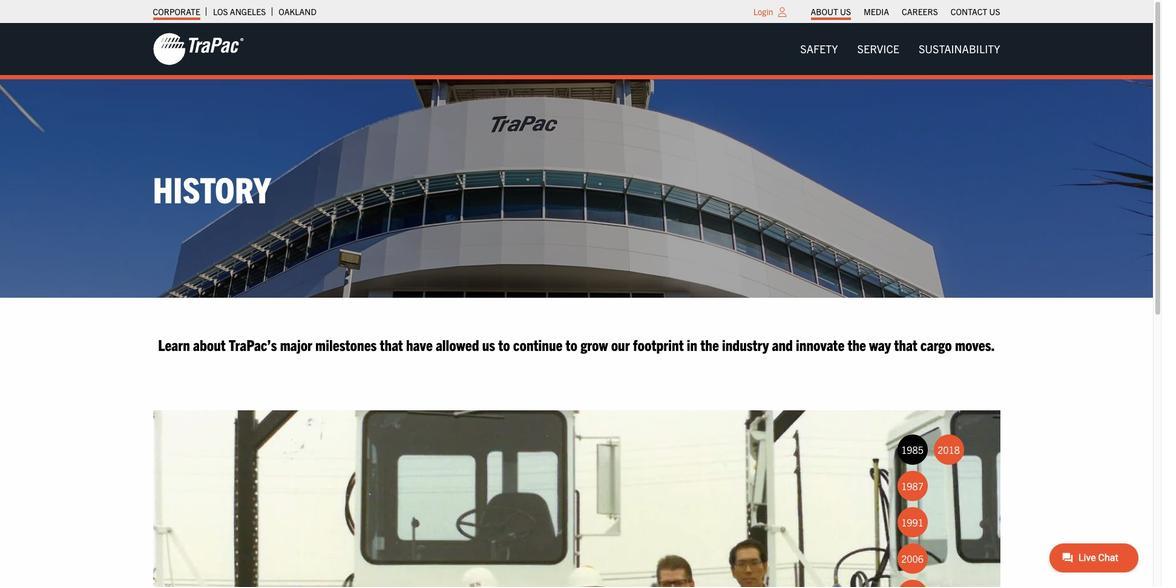 Task type: locate. For each thing, give the bounding box(es) containing it.
to
[[499, 335, 510, 354], [566, 335, 578, 354]]

our
[[611, 335, 630, 354]]

menu bar containing safety
[[791, 37, 1010, 61]]

careers link
[[902, 3, 939, 20]]

0 horizontal spatial to
[[499, 335, 510, 354]]

1 horizontal spatial that
[[895, 335, 918, 354]]

0 horizontal spatial us
[[841, 6, 852, 17]]

safety
[[801, 42, 839, 56]]

1985
[[902, 444, 924, 456]]

in
[[687, 335, 698, 354]]

to right us
[[499, 335, 510, 354]]

los angeles link
[[213, 3, 266, 20]]

the right in
[[701, 335, 719, 354]]

los
[[213, 6, 228, 17]]

0 horizontal spatial the
[[701, 335, 719, 354]]

media
[[864, 6, 890, 17]]

trapac's
[[229, 335, 277, 354]]

1 vertical spatial menu bar
[[791, 37, 1010, 61]]

corporate
[[153, 6, 200, 17]]

2018
[[938, 444, 960, 456]]

2 us from the left
[[990, 6, 1001, 17]]

about us
[[811, 6, 852, 17]]

1 horizontal spatial to
[[566, 335, 578, 354]]

menu bar down careers link
[[791, 37, 1010, 61]]

that left have
[[380, 335, 403, 354]]

1 us from the left
[[841, 6, 852, 17]]

los angeles
[[213, 6, 266, 17]]

1 horizontal spatial us
[[990, 6, 1001, 17]]

learn
[[158, 335, 190, 354]]

that
[[380, 335, 403, 354], [895, 335, 918, 354]]

angeles
[[230, 6, 266, 17]]

1 to from the left
[[499, 335, 510, 354]]

learn about trapac's major milestones that have allowed us to continue to grow our footprint in the industry and innovate the way that cargo moves.
[[158, 335, 996, 354]]

1 horizontal spatial the
[[848, 335, 867, 354]]

that right way
[[895, 335, 918, 354]]

us right contact
[[990, 6, 1001, 17]]

about
[[193, 335, 226, 354]]

menu bar up service
[[805, 3, 1007, 20]]

the
[[701, 335, 719, 354], [848, 335, 867, 354]]

light image
[[779, 7, 787, 17]]

menu bar
[[805, 3, 1007, 20], [791, 37, 1010, 61]]

the left way
[[848, 335, 867, 354]]

to left grow
[[566, 335, 578, 354]]

login link
[[754, 6, 774, 17]]

way
[[870, 335, 892, 354]]

us right about
[[841, 6, 852, 17]]

us
[[841, 6, 852, 17], [990, 6, 1001, 17]]

0 vertical spatial menu bar
[[805, 3, 1007, 20]]

2 that from the left
[[895, 335, 918, 354]]

0 horizontal spatial that
[[380, 335, 403, 354]]



Task type: describe. For each thing, give the bounding box(es) containing it.
milestones
[[316, 335, 377, 354]]

major
[[280, 335, 313, 354]]

us
[[482, 335, 495, 354]]

industry
[[722, 335, 769, 354]]

1987
[[902, 480, 924, 492]]

2 to from the left
[[566, 335, 578, 354]]

careers
[[902, 6, 939, 17]]

safety link
[[791, 37, 848, 61]]

service link
[[848, 37, 910, 61]]

contact us link
[[951, 3, 1001, 20]]

sustainability link
[[910, 37, 1010, 61]]

service
[[858, 42, 900, 56]]

history
[[153, 166, 271, 210]]

about us link
[[811, 3, 852, 20]]

sustainability
[[919, 42, 1001, 56]]

and
[[772, 335, 793, 354]]

moves.
[[956, 335, 996, 354]]

contact
[[951, 6, 988, 17]]

continue
[[513, 335, 563, 354]]

1 the from the left
[[701, 335, 719, 354]]

learn about trapac's major milestones that have allowed us to continue to grow our footprint in the industry and innovate the way that cargo moves. main content
[[141, 334, 1163, 587]]

have
[[406, 335, 433, 354]]

menu bar containing about us
[[805, 3, 1007, 20]]

cargo
[[921, 335, 953, 354]]

allowed
[[436, 335, 479, 354]]

corporate image
[[153, 32, 244, 66]]

1991
[[902, 516, 924, 529]]

about
[[811, 6, 839, 17]]

1 that from the left
[[380, 335, 403, 354]]

media link
[[864, 3, 890, 20]]

footprint
[[633, 335, 684, 354]]

oakland link
[[279, 3, 317, 20]]

2 the from the left
[[848, 335, 867, 354]]

grow
[[581, 335, 608, 354]]

corporate link
[[153, 3, 200, 20]]

login
[[754, 6, 774, 17]]

innovate
[[796, 335, 845, 354]]

oakland
[[279, 6, 317, 17]]

contact us
[[951, 6, 1001, 17]]

us for about us
[[841, 6, 852, 17]]

2006
[[902, 553, 924, 565]]

us for contact us
[[990, 6, 1001, 17]]



Task type: vqa. For each thing, say whether or not it's contained in the screenshot.
136
no



